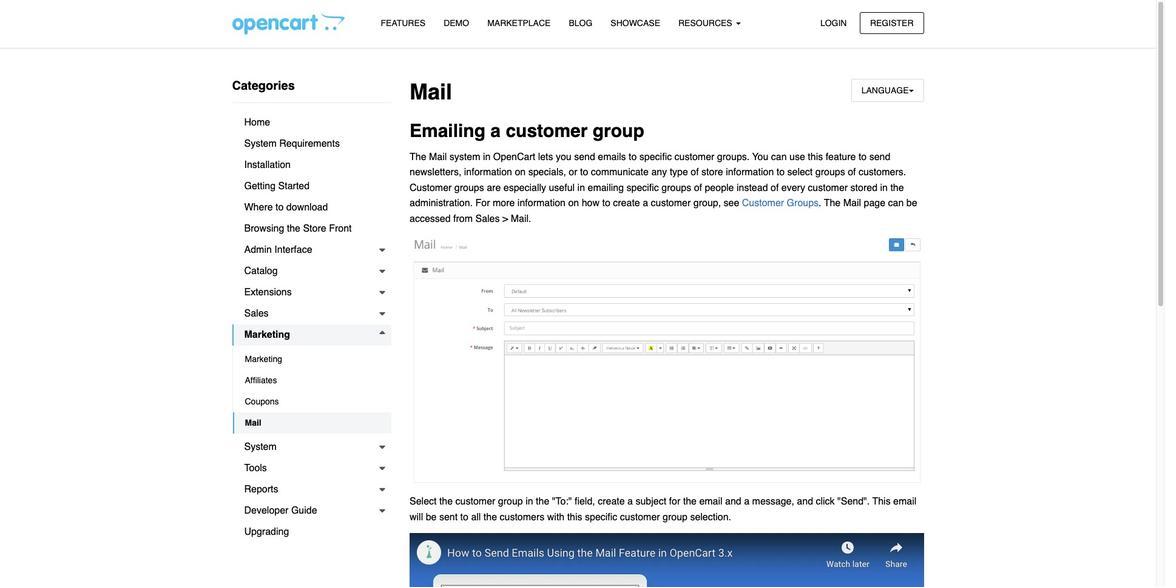 Task type: vqa. For each thing, say whether or not it's contained in the screenshot.
'list' to the right
no



Task type: locate. For each thing, give the bounding box(es) containing it.
in down customers.
[[881, 183, 888, 194]]

customer down newsletters,
[[410, 183, 452, 194]]

send up or
[[575, 152, 596, 163]]

create inside the mail system in opencart lets you send emails to specific customer groups. you can use this feature to send newsletters, information on specials, or to communicate any type of store information to select groups of customers. customer groups are especially useful in emailing specific groups of people instead of every customer stored in the administration. for more information on how to create a customer group, see
[[613, 198, 640, 209]]

2 vertical spatial specific
[[585, 512, 618, 523]]

0 vertical spatial sales
[[476, 214, 500, 225]]

1 horizontal spatial be
[[907, 198, 918, 209]]

be right page
[[907, 198, 918, 209]]

0 vertical spatial on
[[515, 167, 526, 178]]

to
[[629, 152, 637, 163], [859, 152, 867, 163], [580, 167, 589, 178], [777, 167, 785, 178], [603, 198, 611, 209], [276, 202, 284, 213], [461, 512, 469, 523]]

this down field, on the bottom of the page
[[568, 512, 583, 523]]

specific
[[640, 152, 672, 163], [627, 183, 659, 194], [585, 512, 618, 523]]

getting started link
[[232, 176, 392, 197]]

the right .
[[824, 198, 841, 209]]

groups down the feature
[[816, 167, 846, 178]]

1 horizontal spatial sales
[[476, 214, 500, 225]]

the down customers.
[[891, 183, 905, 194]]

mail
[[410, 80, 452, 104], [429, 152, 447, 163], [844, 198, 862, 209], [245, 418, 262, 428]]

useful
[[549, 183, 575, 194]]

a left subject
[[628, 497, 633, 508]]

1 vertical spatial can
[[889, 198, 904, 209]]

0 horizontal spatial customer
[[410, 183, 452, 194]]

guide
[[291, 506, 317, 517]]

and up selection.
[[726, 497, 742, 508]]

email
[[700, 497, 723, 508], [894, 497, 917, 508]]

1 vertical spatial group
[[498, 497, 523, 508]]

you
[[753, 152, 769, 163]]

1 horizontal spatial the
[[824, 198, 841, 209]]

1 horizontal spatial email
[[894, 497, 917, 508]]

1 vertical spatial marketing link
[[233, 349, 392, 370]]

coupons
[[245, 397, 279, 407]]

0 horizontal spatial on
[[515, 167, 526, 178]]

admin interface
[[244, 245, 312, 256]]

0 horizontal spatial sales
[[244, 308, 269, 319]]

mail inside . the mail page can be accessed from sales > mail.
[[844, 198, 862, 209]]

all
[[471, 512, 481, 523]]

1 horizontal spatial send
[[870, 152, 891, 163]]

to inside select the customer group in the "to:" field, create a subject for the email and a message, and click "send". this email will be sent to all the customers with this specific customer group selection.
[[461, 512, 469, 523]]

1 vertical spatial on
[[569, 198, 579, 209]]

information up are
[[464, 167, 512, 178]]

"send".
[[838, 497, 870, 508]]

1 vertical spatial create
[[598, 497, 625, 508]]

customer down instead in the top right of the page
[[742, 198, 785, 209]]

blog
[[569, 18, 593, 28]]

group up the "customers"
[[498, 497, 523, 508]]

1 vertical spatial customer
[[742, 198, 785, 209]]

this right use
[[808, 152, 823, 163]]

0 vertical spatial group
[[593, 120, 645, 142]]

customer up the lets
[[506, 120, 588, 142]]

0 horizontal spatial and
[[726, 497, 742, 508]]

1 email from the left
[[700, 497, 723, 508]]

upgrading link
[[232, 522, 392, 543]]

. the mail page can be accessed from sales > mail.
[[410, 198, 918, 225]]

0 vertical spatial system
[[244, 138, 277, 149]]

features link
[[372, 13, 435, 34]]

showcase
[[611, 18, 661, 28]]

group up emails
[[593, 120, 645, 142]]

marketing up affiliates
[[245, 355, 282, 364]]

0 vertical spatial customer
[[410, 183, 452, 194]]

can left use
[[772, 152, 787, 163]]

0 horizontal spatial email
[[700, 497, 723, 508]]

1 horizontal spatial groups
[[662, 183, 692, 194]]

group
[[593, 120, 645, 142], [498, 497, 523, 508], [663, 512, 688, 523]]

a inside the mail system in opencart lets you send emails to specific customer groups. you can use this feature to send newsletters, information on specials, or to communicate any type of store information to select groups of customers. customer groups are especially useful in emailing specific groups of people instead of every customer stored in the administration. for more information on how to create a customer group, see
[[643, 198, 649, 209]]

specific up any
[[640, 152, 672, 163]]

0 vertical spatial create
[[613, 198, 640, 209]]

lets
[[538, 152, 553, 163]]

1 horizontal spatial and
[[797, 497, 814, 508]]

1 horizontal spatial this
[[808, 152, 823, 163]]

"to:"
[[552, 497, 572, 508]]

of up 'customer groups'
[[771, 183, 779, 194]]

groups up for
[[455, 183, 484, 194]]

can right page
[[889, 198, 904, 209]]

customer down subject
[[620, 512, 660, 523]]

system up the tools
[[244, 442, 277, 453]]

marketing down extensions
[[244, 330, 290, 341]]

sales link
[[232, 304, 392, 325]]

mail inside the mail system in opencart lets you send emails to specific customer groups. you can use this feature to send newsletters, information on specials, or to communicate any type of store information to select groups of customers. customer groups are especially useful in emailing specific groups of people instead of every customer stored in the administration. for more information on how to create a customer group, see
[[429, 152, 447, 163]]

send up customers.
[[870, 152, 891, 163]]

create right field, on the bottom of the page
[[598, 497, 625, 508]]

create
[[613, 198, 640, 209], [598, 497, 625, 508]]

the left the store
[[287, 223, 301, 234]]

email up selection.
[[700, 497, 723, 508]]

0 vertical spatial this
[[808, 152, 823, 163]]

sales down for
[[476, 214, 500, 225]]

customer up type
[[675, 152, 715, 163]]

select
[[788, 167, 813, 178]]

on up especially
[[515, 167, 526, 178]]

a
[[491, 120, 501, 142], [643, 198, 649, 209], [628, 497, 633, 508], [745, 497, 750, 508]]

reports
[[244, 485, 278, 495]]

affiliates link
[[233, 370, 392, 392]]

1 send from the left
[[575, 152, 596, 163]]

see
[[724, 198, 740, 209]]

2 send from the left
[[870, 152, 891, 163]]

in down or
[[578, 183, 585, 194]]

0 vertical spatial the
[[410, 152, 427, 163]]

1 vertical spatial system
[[244, 442, 277, 453]]

register
[[871, 18, 914, 28]]

1 horizontal spatial group
[[593, 120, 645, 142]]

system inside system requirements link
[[244, 138, 277, 149]]

tools
[[244, 463, 267, 474]]

mail up newsletters,
[[429, 152, 447, 163]]

opencart - open source shopping cart solution image
[[232, 13, 345, 35]]

in up the "customers"
[[526, 497, 534, 508]]

customer
[[506, 120, 588, 142], [675, 152, 715, 163], [808, 183, 848, 194], [651, 198, 691, 209], [456, 497, 496, 508], [620, 512, 660, 523]]

sales
[[476, 214, 500, 225], [244, 308, 269, 319]]

for
[[476, 198, 490, 209]]

to down emailing
[[603, 198, 611, 209]]

1 horizontal spatial can
[[889, 198, 904, 209]]

1 horizontal spatial on
[[569, 198, 579, 209]]

group for select the customer group in the "to:" field, create a subject for the email and a message, and click "send". this email will be sent to all the customers with this specific customer group selection.
[[498, 497, 523, 508]]

system inside system link
[[244, 442, 277, 453]]

customers.
[[859, 167, 907, 178]]

customer down type
[[651, 198, 691, 209]]

customer groups link
[[742, 198, 819, 209]]

extensions
[[244, 287, 292, 298]]

1 vertical spatial be
[[426, 512, 437, 523]]

1 system from the top
[[244, 138, 277, 149]]

page
[[864, 198, 886, 209]]

information down especially
[[518, 198, 566, 209]]

sales down extensions
[[244, 308, 269, 319]]

0 vertical spatial can
[[772, 152, 787, 163]]

requirements
[[279, 138, 340, 149]]

the
[[410, 152, 427, 163], [824, 198, 841, 209]]

1 vertical spatial the
[[824, 198, 841, 209]]

specific down field, on the bottom of the page
[[585, 512, 618, 523]]

email right this
[[894, 497, 917, 508]]

catalog link
[[232, 261, 392, 282]]

group down for
[[663, 512, 688, 523]]

system down home at the left top
[[244, 138, 277, 149]]

groups down type
[[662, 183, 692, 194]]

demo
[[444, 18, 469, 28]]

0 horizontal spatial this
[[568, 512, 583, 523]]

mail down stored
[[844, 198, 862, 209]]

mail.
[[511, 214, 532, 225]]

0 vertical spatial marketing
[[244, 330, 290, 341]]

features
[[381, 18, 426, 28]]

0 horizontal spatial can
[[772, 152, 787, 163]]

be right will
[[426, 512, 437, 523]]

to left all
[[461, 512, 469, 523]]

2 vertical spatial group
[[663, 512, 688, 523]]

1 vertical spatial marketing
[[245, 355, 282, 364]]

0 horizontal spatial send
[[575, 152, 596, 163]]

0 vertical spatial be
[[907, 198, 918, 209]]

of up group,
[[694, 183, 703, 194]]

a down communicate
[[643, 198, 649, 209]]

specific down any
[[627, 183, 659, 194]]

2 email from the left
[[894, 497, 917, 508]]

group,
[[694, 198, 721, 209]]

information up instead in the top right of the page
[[726, 167, 774, 178]]

create down emailing
[[613, 198, 640, 209]]

2 system from the top
[[244, 442, 277, 453]]

customer
[[410, 183, 452, 194], [742, 198, 785, 209]]

marketing
[[244, 330, 290, 341], [245, 355, 282, 364]]

the up newsletters,
[[410, 152, 427, 163]]

be
[[907, 198, 918, 209], [426, 512, 437, 523]]

0 vertical spatial marketing link
[[232, 325, 392, 346]]

to right the feature
[[859, 152, 867, 163]]

and left click
[[797, 497, 814, 508]]

groups
[[816, 167, 846, 178], [455, 183, 484, 194], [662, 183, 692, 194]]

system requirements
[[244, 138, 340, 149]]

0 horizontal spatial be
[[426, 512, 437, 523]]

demo link
[[435, 13, 479, 34]]

categories
[[232, 79, 295, 93]]

0 horizontal spatial group
[[498, 497, 523, 508]]

every
[[782, 183, 806, 194]]

to left select at the top right of page
[[777, 167, 785, 178]]

1 vertical spatial this
[[568, 512, 583, 523]]

specific inside select the customer group in the "to:" field, create a subject for the email and a message, and click "send". this email will be sent to all the customers with this specific customer group selection.
[[585, 512, 618, 523]]

marketing link up coupons link on the bottom left
[[233, 349, 392, 370]]

marketing link
[[232, 325, 392, 346], [233, 349, 392, 370]]

accessed
[[410, 214, 451, 225]]

0 horizontal spatial the
[[410, 152, 427, 163]]

will
[[410, 512, 423, 523]]

people
[[705, 183, 734, 194]]

the left "to:" on the bottom left of the page
[[536, 497, 550, 508]]

the inside 'browsing the store front' link
[[287, 223, 301, 234]]

system
[[244, 138, 277, 149], [244, 442, 277, 453]]

resources
[[679, 18, 735, 28]]

sales inside . the mail page can be accessed from sales > mail.
[[476, 214, 500, 225]]

marketing link down extensions link
[[232, 325, 392, 346]]

upgrading
[[244, 527, 289, 538]]

on left how
[[569, 198, 579, 209]]

register link
[[860, 12, 924, 34]]

home link
[[232, 112, 392, 134]]

extensions link
[[232, 282, 392, 304]]

2 horizontal spatial group
[[663, 512, 688, 523]]

or
[[569, 167, 578, 178]]

instead
[[737, 183, 768, 194]]

getting started
[[244, 181, 310, 192]]

>
[[503, 214, 508, 225]]

emailing
[[410, 120, 486, 142]]



Task type: describe. For each thing, give the bounding box(es) containing it.
started
[[278, 181, 310, 192]]

a up opencart
[[491, 120, 501, 142]]

the inside . the mail page can be accessed from sales > mail.
[[824, 198, 841, 209]]

of right type
[[691, 167, 699, 178]]

system for system requirements
[[244, 138, 277, 149]]

emails
[[598, 152, 626, 163]]

this inside select the customer group in the "to:" field, create a subject for the email and a message, and click "send". this email will be sent to all the customers with this specific customer group selection.
[[568, 512, 583, 523]]

the inside the mail system in opencart lets you send emails to specific customer groups. you can use this feature to send newsletters, information on specials, or to communicate any type of store information to select groups of customers. customer groups are especially useful in emailing specific groups of people instead of every customer stored in the administration. for more information on how to create a customer group, see
[[410, 152, 427, 163]]

browsing the store front link
[[232, 219, 392, 240]]

field,
[[575, 497, 596, 508]]

system requirements link
[[232, 134, 392, 155]]

the right all
[[484, 512, 497, 523]]

click
[[816, 497, 835, 508]]

blog link
[[560, 13, 602, 34]]

front
[[329, 223, 352, 234]]

installation link
[[232, 155, 392, 176]]

administration.
[[410, 198, 473, 209]]

emailing
[[588, 183, 624, 194]]

coupons link
[[233, 392, 392, 413]]

create inside select the customer group in the "to:" field, create a subject for the email and a message, and click "send". this email will be sent to all the customers with this specific customer group selection.
[[598, 497, 625, 508]]

tools link
[[232, 458, 392, 480]]

marketing for the topmost marketing link
[[244, 330, 290, 341]]

with
[[548, 512, 565, 523]]

reports link
[[232, 480, 392, 501]]

system
[[450, 152, 481, 163]]

language button
[[852, 79, 924, 102]]

marketplace link
[[479, 13, 560, 34]]

browsing the store front
[[244, 223, 352, 234]]

can inside the mail system in opencart lets you send emails to specific customer groups. you can use this feature to send newsletters, information on specials, or to communicate any type of store information to select groups of customers. customer groups are especially useful in emailing specific groups of people instead of every customer stored in the administration. for more information on how to create a customer group, see
[[772, 152, 787, 163]]

system for system
[[244, 442, 277, 453]]

sent
[[440, 512, 458, 523]]

mail down the coupons
[[245, 418, 262, 428]]

the mail system in opencart lets you send emails to specific customer groups. you can use this feature to send newsletters, information on specials, or to communicate any type of store information to select groups of customers. customer groups are especially useful in emailing specific groups of people instead of every customer stored in the administration. for more information on how to create a customer group, see
[[410, 152, 907, 209]]

1 vertical spatial sales
[[244, 308, 269, 319]]

catalog
[[244, 266, 278, 277]]

use
[[790, 152, 806, 163]]

customers
[[500, 512, 545, 523]]

showcase link
[[602, 13, 670, 34]]

the right for
[[684, 497, 697, 508]]

communicate
[[591, 167, 649, 178]]

store
[[702, 167, 724, 178]]

group for emailing a customer group
[[593, 120, 645, 142]]

1 horizontal spatial information
[[518, 198, 566, 209]]

installation
[[244, 160, 291, 171]]

interface
[[275, 245, 312, 256]]

of down the feature
[[848, 167, 856, 178]]

you
[[556, 152, 572, 163]]

to up communicate
[[629, 152, 637, 163]]

the up sent
[[440, 497, 453, 508]]

stored
[[851, 183, 878, 194]]

.
[[819, 198, 822, 209]]

select the customer group in the "to:" field, create a subject for the email and a message, and click "send". this email will be sent to all the customers with this specific customer group selection.
[[410, 497, 917, 523]]

mail up the emailing
[[410, 80, 452, 104]]

0 horizontal spatial groups
[[455, 183, 484, 194]]

this
[[873, 497, 891, 508]]

from
[[454, 214, 473, 225]]

specials,
[[529, 167, 566, 178]]

how
[[582, 198, 600, 209]]

customer inside the mail system in opencart lets you send emails to specific customer groups. you can use this feature to send newsletters, information on specials, or to communicate any type of store information to select groups of customers. customer groups are especially useful in emailing specific groups of people instead of every customer stored in the administration. for more information on how to create a customer group, see
[[410, 183, 452, 194]]

this inside the mail system in opencart lets you send emails to specific customer groups. you can use this feature to send newsletters, information on specials, or to communicate any type of store information to select groups of customers. customer groups are especially useful in emailing specific groups of people instead of every customer stored in the administration. for more information on how to create a customer group, see
[[808, 152, 823, 163]]

newsletters,
[[410, 167, 462, 178]]

2 horizontal spatial information
[[726, 167, 774, 178]]

admin interface link
[[232, 240, 392, 261]]

especially
[[504, 183, 546, 194]]

1 horizontal spatial customer
[[742, 198, 785, 209]]

marketing for marketing link to the bottom
[[245, 355, 282, 364]]

resources link
[[670, 13, 750, 34]]

customers group email image
[[410, 235, 924, 487]]

opencart
[[494, 152, 536, 163]]

browsing
[[244, 223, 284, 234]]

message,
[[753, 497, 795, 508]]

select
[[410, 497, 437, 508]]

subject
[[636, 497, 667, 508]]

the inside the mail system in opencart lets you send emails to specific customer groups. you can use this feature to send newsletters, information on specials, or to communicate any type of store information to select groups of customers. customer groups are especially useful in emailing specific groups of people instead of every customer stored in the administration. for more information on how to create a customer group, see
[[891, 183, 905, 194]]

login
[[821, 18, 847, 28]]

selection.
[[691, 512, 732, 523]]

a left the message,
[[745, 497, 750, 508]]

getting
[[244, 181, 276, 192]]

be inside . the mail page can be accessed from sales > mail.
[[907, 198, 918, 209]]

1 and from the left
[[726, 497, 742, 508]]

0 vertical spatial specific
[[640, 152, 672, 163]]

emailing a customer group
[[410, 120, 645, 142]]

affiliates
[[245, 376, 277, 386]]

login link
[[811, 12, 858, 34]]

2 and from the left
[[797, 497, 814, 508]]

mail link
[[233, 413, 392, 434]]

store
[[303, 223, 326, 234]]

customer groups
[[742, 198, 819, 209]]

download
[[287, 202, 328, 213]]

for
[[669, 497, 681, 508]]

are
[[487, 183, 501, 194]]

developer guide link
[[232, 501, 392, 522]]

2 horizontal spatial groups
[[816, 167, 846, 178]]

more
[[493, 198, 515, 209]]

system link
[[232, 437, 392, 458]]

be inside select the customer group in the "to:" field, create a subject for the email and a message, and click "send". this email will be sent to all the customers with this specific customer group selection.
[[426, 512, 437, 523]]

to right or
[[580, 167, 589, 178]]

home
[[244, 117, 270, 128]]

to right "where"
[[276, 202, 284, 213]]

customer up .
[[808, 183, 848, 194]]

developer guide
[[244, 506, 317, 517]]

type
[[670, 167, 688, 178]]

customer up all
[[456, 497, 496, 508]]

0 horizontal spatial information
[[464, 167, 512, 178]]

can inside . the mail page can be accessed from sales > mail.
[[889, 198, 904, 209]]

1 vertical spatial specific
[[627, 183, 659, 194]]

any
[[652, 167, 667, 178]]

in right system
[[483, 152, 491, 163]]

where to download link
[[232, 197, 392, 219]]

feature
[[826, 152, 856, 163]]

where to download
[[244, 202, 328, 213]]

in inside select the customer group in the "to:" field, create a subject for the email and a message, and click "send". this email will be sent to all the customers with this specific customer group selection.
[[526, 497, 534, 508]]



